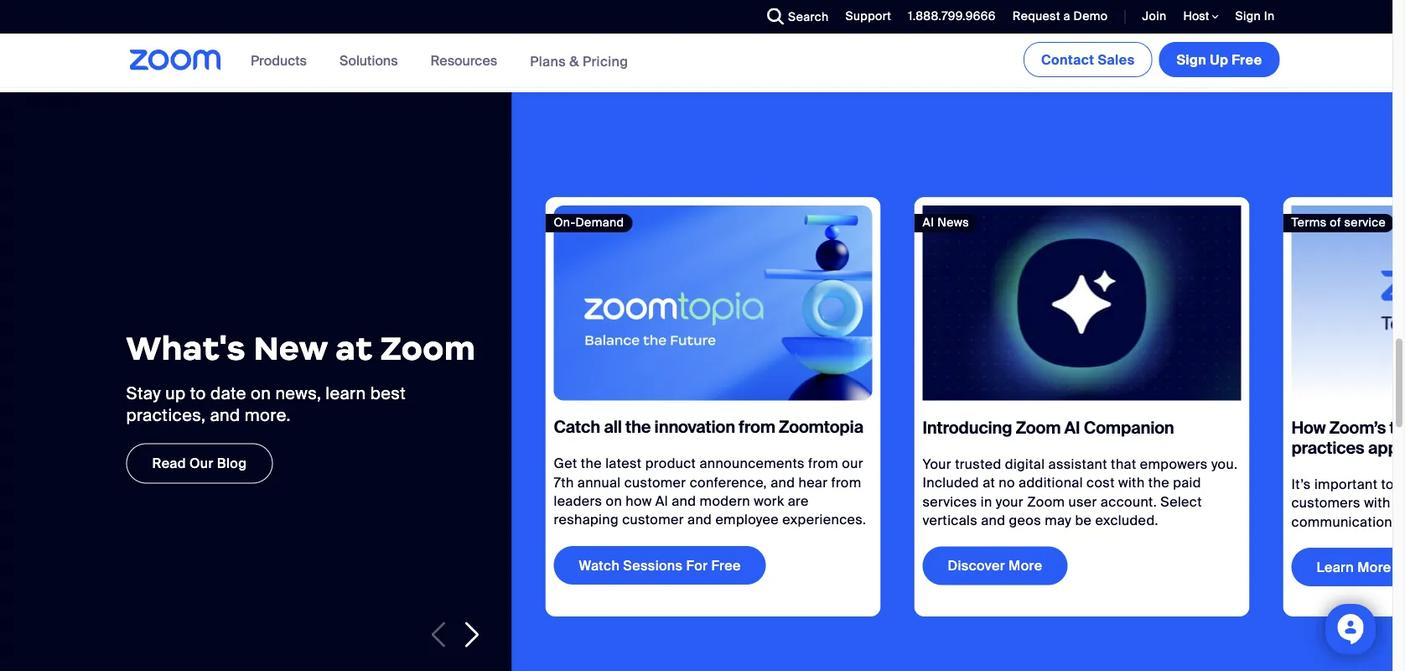 Task type: describe. For each thing, give the bounding box(es) containing it.
new
[[254, 327, 328, 369]]

terms of service
[[1292, 214, 1387, 230]]

contact sales link
[[1024, 42, 1153, 77]]

and right al
[[672, 492, 697, 510]]

host
[[1184, 8, 1213, 24]]

geos
[[1010, 511, 1042, 529]]

watch sessions for free
[[579, 557, 741, 574]]

reshaping
[[554, 511, 619, 529]]

0 vertical spatial at
[[336, 327, 373, 369]]

the inside your trusted digital assistant that empowers you. included at no additional cost with the paid services in your zoom user account. select verticals and geos may be excluded.
[[1149, 474, 1170, 491]]

free
[[1233, 51, 1263, 68]]

get the latest product announcements from our 7th annual customer conference, and hear from leaders on how al and modern work are reshaping customer and employee experiences.
[[554, 455, 867, 529]]

learn more
[[1317, 558, 1392, 576]]

2 vertical spatial from
[[832, 473, 862, 491]]

resources button
[[431, 34, 505, 87]]

1 vertical spatial zoom
[[1016, 417, 1061, 438]]

news
[[938, 214, 970, 230]]

trusted
[[956, 455, 1002, 473]]

pricing
[[583, 52, 629, 70]]

search
[[789, 9, 829, 24]]

zoom logo image
[[130, 49, 222, 70]]

product
[[646, 455, 696, 472]]

user
[[1069, 493, 1098, 510]]

catch
[[554, 416, 601, 438]]

a
[[1064, 8, 1071, 24]]

terms
[[1292, 214, 1328, 230]]

paid
[[1174, 474, 1202, 491]]

and up work
[[771, 473, 796, 491]]

product information navigation
[[238, 34, 641, 89]]

banner containing contact sales
[[109, 34, 1284, 89]]

latest
[[606, 455, 642, 472]]

meetings navigation
[[1021, 34, 1284, 81]]

your
[[996, 493, 1024, 510]]

practices,
[[126, 405, 206, 426]]

account.
[[1101, 493, 1158, 510]]

important
[[1315, 475, 1379, 493]]

employee
[[716, 511, 779, 529]]

u
[[1399, 475, 1406, 493]]

introducing zoom ai companion image
[[923, 205, 1242, 401]]

to for important
[[1382, 475, 1395, 493]]

news,
[[275, 383, 321, 404]]

zoom's
[[1330, 417, 1387, 438]]

your trusted digital assistant that empowers you. included at no additional cost with the paid services in your zoom user account. select verticals and geos may be excluded.
[[923, 455, 1238, 529]]

products button
[[251, 34, 315, 87]]

cost
[[1087, 474, 1116, 491]]

included
[[923, 474, 980, 491]]

sign up free button
[[1160, 42, 1281, 77]]

join
[[1143, 8, 1167, 24]]

1.888.799.9666
[[909, 8, 996, 24]]

discover more link
[[923, 547, 1068, 585]]

best
[[371, 383, 406, 404]]

your
[[923, 455, 952, 473]]

plans & pricing
[[530, 52, 629, 70]]

read our blog link
[[126, 443, 273, 484]]

sign up free
[[1177, 51, 1263, 68]]

more
[[1009, 557, 1043, 575]]

that
[[1112, 455, 1137, 473]]

discover more
[[948, 557, 1043, 575]]

zoom inside your trusted digital assistant that empowers you. included at no additional cost with the paid services in your zoom user account. select verticals and geos may be excluded.
[[1028, 493, 1066, 510]]

&
[[570, 52, 580, 70]]

on inside stay up to date on news, learn best practices, and more.
[[251, 383, 271, 404]]

solutions
[[340, 52, 398, 69]]

blog
[[217, 455, 247, 472]]

0 vertical spatial zoom
[[380, 327, 476, 369]]

may
[[1045, 511, 1072, 529]]

more.
[[245, 405, 291, 426]]

with
[[1119, 474, 1146, 491]]

watch
[[579, 557, 620, 574]]

our
[[843, 455, 864, 472]]

introducing zoom ai companion
[[923, 417, 1175, 438]]

7th
[[554, 473, 574, 491]]

sign in
[[1236, 8, 1276, 24]]

search button
[[755, 0, 833, 34]]

date
[[210, 383, 247, 404]]

our
[[190, 455, 214, 472]]

learn more link
[[1292, 548, 1406, 587]]



Task type: locate. For each thing, give the bounding box(es) containing it.
discover
[[948, 557, 1006, 575]]

2 horizontal spatial the
[[1149, 474, 1170, 491]]

join link up "meetings" navigation
[[1143, 8, 1167, 24]]

of
[[1331, 214, 1342, 230]]

2 vertical spatial the
[[1149, 474, 1170, 491]]

stay
[[126, 383, 161, 404]]

1 vertical spatial ai
[[1065, 417, 1081, 438]]

the inside get the latest product announcements from our 7th annual customer conference, and hear from leaders on how al and modern work are reshaping customer and employee experiences.
[[581, 455, 602, 472]]

what's
[[126, 327, 246, 369]]

1 vertical spatial on
[[606, 492, 623, 510]]

up
[[1211, 51, 1229, 68]]

are
[[788, 492, 809, 510]]

watch sessions for free link
[[554, 546, 766, 585]]

zoom
[[380, 327, 476, 369], [1016, 417, 1061, 438], [1028, 493, 1066, 510]]

join link left host
[[1130, 0, 1172, 34]]

zoom down additional
[[1028, 493, 1066, 510]]

0 horizontal spatial sign
[[1177, 51, 1207, 68]]

plans
[[530, 52, 566, 70]]

zoom up digital
[[1016, 417, 1061, 438]]

on inside get the latest product announcements from our 7th annual customer conference, and hear from leaders on how al and modern work are reshaping customer and employee experiences.
[[606, 492, 623, 510]]

get
[[554, 455, 578, 472]]

plans & pricing link
[[530, 52, 629, 70], [530, 52, 629, 70]]

on-
[[554, 214, 576, 230]]

support link
[[833, 0, 896, 34], [846, 8, 892, 24]]

products
[[251, 52, 307, 69]]

from
[[739, 416, 776, 438], [809, 455, 839, 472], [832, 473, 862, 491]]

read our blog
[[152, 455, 247, 472]]

2 vertical spatial zoom
[[1028, 493, 1066, 510]]

join link
[[1130, 0, 1172, 34], [1143, 8, 1167, 24]]

and inside your trusted digital assistant that empowers you. included at no additional cost with the paid services in your zoom user account. select verticals and geos may be excluded.
[[982, 511, 1006, 529]]

and
[[210, 405, 240, 426], [771, 473, 796, 491], [672, 492, 697, 510], [688, 511, 712, 529], [982, 511, 1006, 529]]

catch all the innovation from zoomtopia image
[[554, 205, 873, 401]]

powering organizations across industries and geographies tab list
[[713, 0, 1276, 8]]

1.888.799.9666 button down powering organizations across industries and geographies tab list
[[909, 8, 996, 24]]

ai up the assistant
[[1065, 417, 1081, 438]]

1 vertical spatial sign
[[1177, 51, 1207, 68]]

experiences.
[[783, 511, 867, 529]]

to for up
[[190, 383, 206, 404]]

solutions button
[[340, 34, 406, 87]]

al
[[656, 492, 669, 510]]

3 / 5 element
[[1284, 197, 1406, 617]]

hear
[[799, 473, 828, 491]]

sales
[[1099, 51, 1135, 68]]

banner
[[109, 34, 1284, 89]]

and down modern
[[688, 511, 712, 529]]

to
[[190, 383, 206, 404], [1382, 475, 1395, 493]]

annual
[[578, 473, 621, 491]]

how
[[626, 492, 652, 510]]

0 horizontal spatial on
[[251, 383, 271, 404]]

1.888.799.9666 button
[[896, 0, 1001, 34], [909, 8, 996, 24]]

0 vertical spatial ai
[[923, 214, 935, 230]]

services
[[923, 493, 978, 510]]

1.888.799.9666 button right support
[[896, 0, 1001, 34]]

1 / 5 element
[[546, 197, 881, 617]]

contact
[[1042, 51, 1095, 68]]

and inside stay up to date on news, learn best practices, and more.
[[210, 405, 240, 426]]

host button
[[1184, 8, 1219, 24]]

and down 'in'
[[982, 511, 1006, 529]]

additional
[[1019, 474, 1084, 491]]

ai left news
[[923, 214, 935, 230]]

demo
[[1074, 8, 1109, 24]]

resources
[[431, 52, 498, 69]]

0 horizontal spatial to
[[190, 383, 206, 404]]

0 vertical spatial sign
[[1236, 8, 1262, 24]]

zoom up best
[[380, 327, 476, 369]]

request a demo
[[1013, 8, 1109, 24]]

0 vertical spatial to
[[190, 383, 206, 404]]

learn
[[326, 383, 366, 404]]

more
[[1358, 558, 1392, 576]]

how zoom's ter
[[1292, 417, 1406, 458]]

1 horizontal spatial at
[[983, 474, 996, 491]]

at inside your trusted digital assistant that empowers you. included at no additional cost with the paid services in your zoom user account. select verticals and geos may be excluded.
[[983, 474, 996, 491]]

the right all
[[626, 416, 651, 438]]

the
[[626, 416, 651, 438], [581, 455, 602, 472], [1149, 474, 1170, 491]]

customer down al
[[623, 511, 684, 529]]

2 / 5 element
[[915, 197, 1250, 617]]

1 vertical spatial at
[[983, 474, 996, 491]]

in
[[981, 493, 993, 510]]

1 horizontal spatial to
[[1382, 475, 1395, 493]]

1 horizontal spatial ai
[[1065, 417, 1081, 438]]

free
[[712, 557, 741, 574]]

customer up al
[[625, 473, 687, 491]]

1 vertical spatial to
[[1382, 475, 1395, 493]]

ai
[[923, 214, 935, 230], [1065, 417, 1081, 438]]

how
[[1292, 417, 1327, 438]]

1 vertical spatial from
[[809, 455, 839, 472]]

and down 'date'
[[210, 405, 240, 426]]

it's
[[1292, 475, 1312, 493]]

companion
[[1084, 417, 1175, 438]]

to right "up"
[[190, 383, 206, 404]]

customer
[[625, 473, 687, 491], [623, 511, 684, 529]]

learn
[[1317, 558, 1355, 576]]

from up announcements
[[739, 416, 776, 438]]

all
[[604, 416, 622, 438]]

sign for sign up free
[[1177, 51, 1207, 68]]

0 vertical spatial from
[[739, 416, 776, 438]]

to inside stay up to date on news, learn best practices, and more.
[[190, 383, 206, 404]]

excluded.
[[1096, 511, 1159, 529]]

no
[[999, 474, 1016, 491]]

select
[[1161, 493, 1203, 510]]

work
[[754, 492, 785, 510]]

zoomtopia
[[779, 416, 864, 438]]

modern
[[700, 492, 751, 510]]

to left the u
[[1382, 475, 1395, 493]]

support
[[846, 8, 892, 24]]

0 horizontal spatial at
[[336, 327, 373, 369]]

on down annual
[[606, 492, 623, 510]]

from down our
[[832, 473, 862, 491]]

request
[[1013, 8, 1061, 24]]

to inside it's important to u
[[1382, 475, 1395, 493]]

0 vertical spatial on
[[251, 383, 271, 404]]

at up learn
[[336, 327, 373, 369]]

it's important to u
[[1292, 475, 1406, 530]]

1 horizontal spatial the
[[626, 416, 651, 438]]

how zoom's terms of service and practices apply to ai features image
[[1292, 205, 1406, 401]]

leaders
[[554, 492, 603, 510]]

demand
[[576, 214, 624, 230]]

announcements
[[700, 455, 805, 472]]

sign left the "in" at top right
[[1236, 8, 1262, 24]]

on up more. on the bottom of the page
[[251, 383, 271, 404]]

assistant
[[1049, 455, 1108, 473]]

contact sales
[[1042, 51, 1135, 68]]

1 vertical spatial the
[[581, 455, 602, 472]]

ter
[[1390, 417, 1406, 438]]

at left the no
[[983, 474, 996, 491]]

the up annual
[[581, 455, 602, 472]]

introducing
[[923, 417, 1013, 438]]

sign inside sign up free button
[[1177, 51, 1207, 68]]

1 vertical spatial customer
[[623, 511, 684, 529]]

read
[[152, 455, 186, 472]]

0 horizontal spatial ai
[[923, 214, 935, 230]]

the down 'empowers'
[[1149, 474, 1170, 491]]

sign left up
[[1177, 51, 1207, 68]]

from up hear
[[809, 455, 839, 472]]

up
[[165, 383, 186, 404]]

conference,
[[690, 473, 768, 491]]

sign for sign in
[[1236, 8, 1262, 24]]

1 horizontal spatial sign
[[1236, 8, 1262, 24]]

0 vertical spatial the
[[626, 416, 651, 438]]

0 vertical spatial customer
[[625, 473, 687, 491]]

you.
[[1212, 455, 1238, 473]]

on
[[251, 383, 271, 404], [606, 492, 623, 510]]

0 horizontal spatial the
[[581, 455, 602, 472]]

1 horizontal spatial on
[[606, 492, 623, 510]]

empowers
[[1141, 455, 1209, 473]]

in
[[1265, 8, 1276, 24]]



Task type: vqa. For each thing, say whether or not it's contained in the screenshot.


